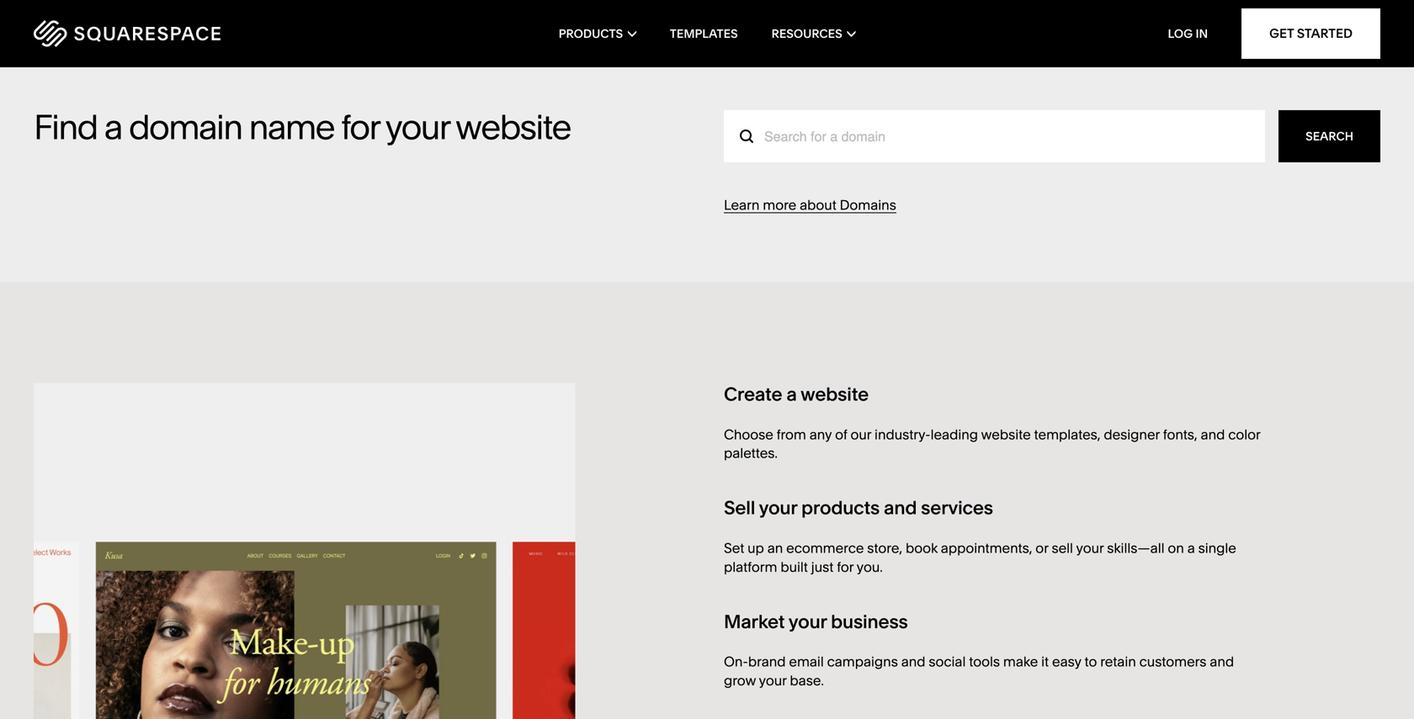 Task type: locate. For each thing, give the bounding box(es) containing it.
easy
[[1052, 654, 1081, 671]]

0 horizontal spatial a
[[104, 106, 122, 148]]

and up store,
[[884, 497, 917, 520]]

1 vertical spatial for
[[837, 559, 854, 576]]

a
[[104, 106, 122, 148], [787, 383, 797, 406], [1188, 540, 1195, 557]]

email
[[789, 654, 824, 671]]

of
[[835, 427, 847, 443]]

fonts,
[[1163, 427, 1198, 443]]

0 horizontal spatial for
[[341, 106, 379, 148]]

about
[[800, 197, 837, 213]]

brand
[[748, 654, 786, 671]]

1 horizontal spatial a
[[787, 383, 797, 406]]

2 horizontal spatial a
[[1188, 540, 1195, 557]]

1 vertical spatial a
[[787, 383, 797, 406]]

store,
[[867, 540, 903, 557]]

market
[[724, 611, 785, 633]]

a right create
[[787, 383, 797, 406]]

just
[[811, 559, 834, 576]]

up
[[748, 540, 764, 557]]

leading
[[931, 427, 978, 443]]

2 horizontal spatial website
[[981, 427, 1031, 443]]

a right find
[[104, 106, 122, 148]]

get
[[1270, 26, 1294, 41]]

a right on
[[1188, 540, 1195, 557]]

on
[[1168, 540, 1184, 557]]

set up an ecommerce store, book appointments, or sell your skills—all on a single platform built just for you.
[[724, 540, 1237, 576]]

website inside choose from any of our industry-leading website templates, designer fonts, and color palettes.
[[981, 427, 1031, 443]]

designer
[[1104, 427, 1160, 443]]

0 vertical spatial website
[[456, 106, 571, 148]]

create a website
[[724, 383, 869, 406]]

templates
[[670, 27, 738, 41]]

find a domain name for your website
[[34, 106, 571, 148]]

built
[[781, 559, 808, 576]]

templates,
[[1034, 427, 1101, 443]]

for right 'just'
[[837, 559, 854, 576]]

squarespace logo image
[[34, 20, 221, 47]]

sell
[[724, 497, 755, 520]]

business
[[831, 611, 908, 633]]

learn more about domains link
[[724, 197, 896, 213]]

and left social
[[901, 654, 926, 671]]

color
[[1229, 427, 1261, 443]]

website
[[456, 106, 571, 148], [801, 383, 869, 406], [981, 427, 1031, 443]]

your inside on-brand email campaigns and social tools make it easy to retain customers and grow your base.
[[759, 673, 787, 690]]

single
[[1199, 540, 1237, 557]]

2 vertical spatial a
[[1188, 540, 1195, 557]]

products
[[559, 27, 623, 41]]

platform
[[724, 559, 777, 576]]

and inside choose from any of our industry-leading website templates, designer fonts, and color palettes.
[[1201, 427, 1225, 443]]

grow
[[724, 673, 756, 690]]

and
[[1201, 427, 1225, 443], [884, 497, 917, 520], [901, 654, 926, 671], [1210, 654, 1234, 671]]

0 vertical spatial a
[[104, 106, 122, 148]]

search
[[1306, 129, 1354, 144]]

learn more about domains
[[724, 197, 896, 213]]

1 vertical spatial website
[[801, 383, 869, 406]]

book
[[906, 540, 938, 557]]

on-brand email campaigns and social tools make it easy to retain customers and grow your base.
[[724, 654, 1234, 690]]

and left 'color'
[[1201, 427, 1225, 443]]

1 horizontal spatial for
[[837, 559, 854, 576]]

it
[[1042, 654, 1049, 671]]

your inside set up an ecommerce store, book appointments, or sell your skills—all on a single platform built just for you.
[[1076, 540, 1104, 557]]

2 vertical spatial website
[[981, 427, 1031, 443]]

your
[[385, 106, 449, 148], [759, 497, 797, 520], [1076, 540, 1104, 557], [789, 611, 827, 633], [759, 673, 787, 690]]

for right name
[[341, 106, 379, 148]]

sell
[[1052, 540, 1073, 557]]

skills—all
[[1107, 540, 1165, 557]]

choose from any of our industry-leading website templates, designer fonts, and color palettes.
[[724, 427, 1261, 462]]

sell your products and services
[[724, 497, 993, 520]]

1 horizontal spatial website
[[801, 383, 869, 406]]

get started link
[[1242, 8, 1381, 59]]

for
[[341, 106, 379, 148], [837, 559, 854, 576]]



Task type: vqa. For each thing, say whether or not it's contained in the screenshot.
'Oranssi' image
no



Task type: describe. For each thing, give the bounding box(es) containing it.
more
[[763, 197, 797, 213]]

in
[[1196, 27, 1208, 41]]

services
[[921, 497, 993, 520]]

to
[[1085, 654, 1097, 671]]

industry-
[[875, 427, 931, 443]]

learn
[[724, 197, 760, 213]]

0 horizontal spatial website
[[456, 106, 571, 148]]

domain
[[129, 106, 242, 148]]

and right 'customers'
[[1210, 654, 1234, 671]]

retain
[[1101, 654, 1136, 671]]

log
[[1168, 27, 1193, 41]]

a inside set up an ecommerce store, book appointments, or sell your skills—all on a single platform built just for you.
[[1188, 540, 1195, 557]]

palettes.
[[724, 446, 778, 462]]

customers
[[1140, 654, 1207, 671]]

campaigns
[[827, 654, 898, 671]]

squarespace logo link
[[34, 20, 303, 47]]

started
[[1297, 26, 1353, 41]]

from
[[777, 427, 806, 443]]

or
[[1036, 540, 1049, 557]]

our
[[851, 427, 872, 443]]

any
[[810, 427, 832, 443]]

social
[[929, 654, 966, 671]]

create
[[724, 383, 782, 406]]

domains
[[840, 197, 896, 213]]

base.
[[790, 673, 824, 690]]

Search for a domain text field
[[724, 110, 1265, 162]]

a for domain
[[104, 106, 122, 148]]

search button
[[1279, 110, 1381, 162]]

set
[[724, 540, 744, 557]]

find
[[34, 106, 97, 148]]

name
[[249, 106, 334, 148]]

on-
[[724, 654, 748, 671]]

appointments,
[[941, 540, 1033, 557]]

market your business
[[724, 611, 908, 633]]

you.
[[857, 559, 883, 576]]

products
[[801, 497, 880, 520]]

templates link
[[670, 0, 738, 67]]

a for website
[[787, 383, 797, 406]]

make
[[1003, 654, 1038, 671]]

resources
[[772, 27, 842, 41]]

0 vertical spatial for
[[341, 106, 379, 148]]

ecommerce
[[786, 540, 864, 557]]

log             in link
[[1168, 27, 1208, 41]]

log             in
[[1168, 27, 1208, 41]]

resources button
[[772, 0, 856, 67]]

an
[[768, 540, 783, 557]]

tools
[[969, 654, 1000, 671]]

get started
[[1270, 26, 1353, 41]]

products button
[[559, 0, 636, 67]]

choose
[[724, 427, 774, 443]]

for inside set up an ecommerce store, book appointments, or sell your skills—all on a single platform built just for you.
[[837, 559, 854, 576]]



